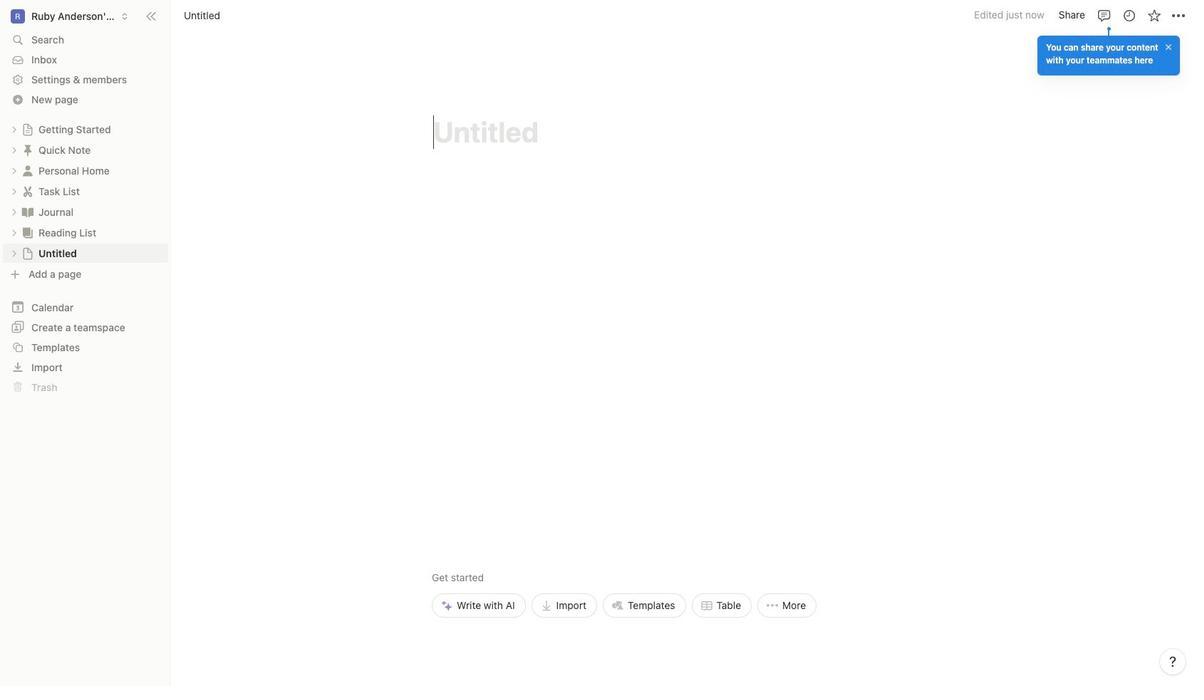 Task type: locate. For each thing, give the bounding box(es) containing it.
close sidebar image
[[145, 10, 157, 22]]

menu
[[432, 471, 817, 618]]

comments image
[[1097, 8, 1112, 22]]

open image
[[10, 166, 19, 175], [10, 208, 19, 216], [10, 228, 19, 237], [10, 249, 19, 258]]

open image
[[10, 125, 19, 134], [10, 146, 19, 154], [10, 187, 19, 196]]

0 vertical spatial open image
[[10, 125, 19, 134]]

favorite image
[[1147, 8, 1162, 22]]

change page icon image
[[21, 123, 34, 136], [21, 143, 35, 157], [21, 164, 35, 178], [21, 184, 35, 199], [21, 205, 35, 219], [21, 226, 35, 240], [21, 247, 34, 260]]

change page icon image for 2nd open image from the top
[[21, 143, 35, 157]]

1 open image from the top
[[10, 125, 19, 134]]

1 open image from the top
[[10, 166, 19, 175]]

2 vertical spatial open image
[[10, 187, 19, 196]]

1 vertical spatial open image
[[10, 146, 19, 154]]

updates image
[[1122, 8, 1137, 22]]

2 open image from the top
[[10, 146, 19, 154]]



Task type: vqa. For each thing, say whether or not it's contained in the screenshot.
CLOSE SIDEBAR ICON
yes



Task type: describe. For each thing, give the bounding box(es) containing it.
2 open image from the top
[[10, 208, 19, 216]]

3 open image from the top
[[10, 187, 19, 196]]

change page icon image for third open icon from the top of the page
[[21, 226, 35, 240]]

change page icon image for first open image from the bottom of the page
[[21, 184, 35, 199]]

change page icon image for first open image
[[21, 123, 34, 136]]

3 open image from the top
[[10, 228, 19, 237]]

change page icon image for 1st open icon from the bottom
[[21, 247, 34, 260]]

change page icon image for 1st open icon from the top of the page
[[21, 164, 35, 178]]

change page icon image for 3rd open icon from the bottom of the page
[[21, 205, 35, 219]]

4 open image from the top
[[10, 249, 19, 258]]



